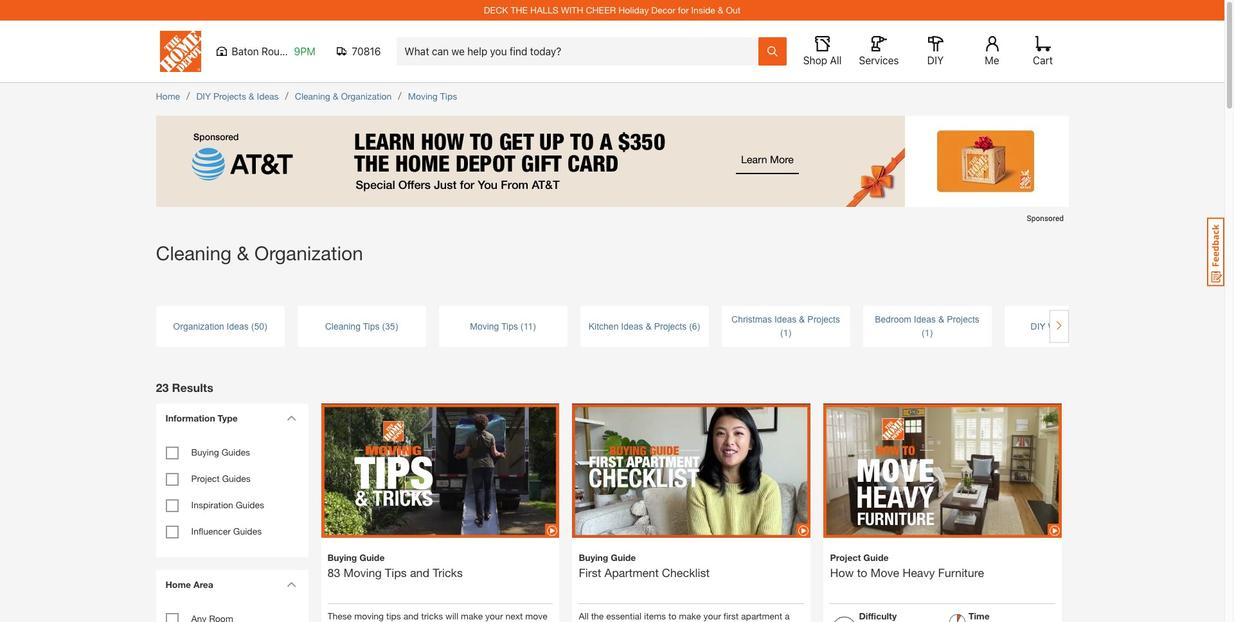 Task type: locate. For each thing, give the bounding box(es) containing it.
ideas for kitchen ideas & projects ( 6 )
[[621, 321, 643, 331]]

What can we help you find today? search field
[[405, 38, 758, 65]]

)
[[264, 321, 267, 331], [395, 321, 398, 331], [533, 321, 536, 331], [697, 321, 700, 331], [788, 328, 791, 338], [930, 328, 933, 338]]

cheer
[[586, 5, 616, 15]]

0 horizontal spatial project
[[191, 473, 220, 484]]

project
[[191, 473, 220, 484], [830, 552, 861, 563]]

guide up apartment
[[611, 552, 636, 563]]

caret icon image
[[286, 415, 296, 421], [286, 582, 296, 588]]

1 vertical spatial home
[[166, 579, 191, 590]]

tips
[[440, 91, 457, 102], [363, 321, 380, 331], [501, 321, 518, 331], [385, 566, 407, 580]]

1 make from the left
[[461, 611, 483, 621]]

1 your from the left
[[485, 611, 503, 621]]

organization
[[341, 91, 392, 102], [254, 242, 363, 264], [173, 321, 224, 331]]

1 horizontal spatial moving
[[408, 91, 438, 102]]

guides for inspiration guides
[[236, 500, 264, 510]]

diy left workshops
[[1031, 321, 1046, 331]]

11
[[524, 321, 533, 331]]

0 vertical spatial project
[[191, 473, 220, 484]]

projects inside christmas ideas & projects ( 1 )
[[808, 314, 840, 325]]

ideas right the bedroom
[[914, 314, 936, 325]]

to
[[857, 566, 868, 580], [669, 611, 677, 621]]

1
[[783, 328, 788, 338], [925, 328, 930, 338]]

ideas left '50'
[[227, 321, 249, 331]]

2 make from the left
[[679, 611, 701, 621]]

1 horizontal spatial 1
[[925, 328, 930, 338]]

1 horizontal spatial your
[[704, 611, 721, 621]]

information type
[[166, 413, 238, 424]]

baton
[[232, 46, 259, 57]]

) inside christmas ideas & projects ( 1 )
[[788, 328, 791, 338]]

and left 'tricks'
[[410, 566, 430, 580]]

caret icon image inside home area button
[[286, 582, 296, 588]]

1 vertical spatial caret icon image
[[286, 582, 296, 588]]

2 your from the left
[[704, 611, 721, 621]]

make inside these moving tips and tricks will make your next move
[[461, 611, 483, 621]]

3 guide from the left
[[864, 552, 889, 563]]

1 horizontal spatial diy
[[928, 55, 944, 66]]

0 horizontal spatial all
[[579, 611, 589, 621]]

1 vertical spatial moving
[[470, 321, 499, 331]]

1 vertical spatial project
[[830, 552, 861, 563]]

ideas
[[257, 91, 279, 102], [775, 314, 797, 325], [914, 314, 936, 325], [227, 321, 249, 331], [621, 321, 643, 331]]

move
[[525, 611, 548, 621]]

all right shop
[[830, 55, 842, 66]]

heavy
[[903, 566, 935, 580]]

information
[[166, 413, 215, 424]]

projects inside bedroom ideas & projects ( 1 )
[[947, 314, 980, 325]]

cart link
[[1029, 36, 1057, 67]]

1 caret icon image from the top
[[286, 415, 296, 421]]

buying inside buying guide first apartment checklist
[[579, 552, 608, 563]]

tips for moving tips ( 11 )
[[501, 321, 518, 331]]

and inside buying guide 83 moving tips and tricks
[[410, 566, 430, 580]]

guide up move
[[864, 552, 889, 563]]

make
[[461, 611, 483, 621], [679, 611, 701, 621]]

project for project guides
[[191, 473, 220, 484]]

buying up project guides
[[191, 447, 219, 458]]

caret icon image for area
[[286, 582, 296, 588]]

holiday
[[619, 5, 649, 15]]

the
[[511, 5, 528, 15]]

) inside bedroom ideas & projects ( 1 )
[[930, 328, 933, 338]]

0 horizontal spatial 1
[[783, 328, 788, 338]]

2 horizontal spatial diy
[[1031, 321, 1046, 331]]

1 horizontal spatial to
[[857, 566, 868, 580]]

your left first
[[704, 611, 721, 621]]

buying
[[191, 447, 219, 458], [328, 552, 357, 563], [579, 552, 608, 563]]

all left the
[[579, 611, 589, 621]]

1 horizontal spatial buying
[[328, 552, 357, 563]]

moving inside buying guide 83 moving tips and tricks
[[344, 566, 382, 580]]

diy for diy workshops
[[1031, 321, 1046, 331]]

2 horizontal spatial moving
[[470, 321, 499, 331]]

tips for moving tips
[[440, 91, 457, 102]]

1 horizontal spatial all
[[830, 55, 842, 66]]

0 horizontal spatial moving
[[344, 566, 382, 580]]

guide for to
[[864, 552, 889, 563]]

to right items
[[669, 611, 677, 621]]

1 inside bedroom ideas & projects ( 1 )
[[925, 328, 930, 338]]

1 horizontal spatial make
[[679, 611, 701, 621]]

projects for bedroom ideas & projects ( 1 )
[[947, 314, 980, 325]]

guide for apartment
[[611, 552, 636, 563]]

tricks
[[421, 611, 443, 621]]

0 vertical spatial to
[[857, 566, 868, 580]]

guides
[[222, 447, 250, 458], [222, 473, 251, 484], [236, 500, 264, 510], [233, 526, 262, 537]]

home down the home depot logo
[[156, 91, 180, 102]]

0 horizontal spatial to
[[669, 611, 677, 621]]

all
[[830, 55, 842, 66], [579, 611, 589, 621]]

s
[[207, 380, 213, 394]]

2 vertical spatial diy
[[1031, 321, 1046, 331]]

diy right home "link"
[[196, 91, 211, 102]]

buying up first
[[579, 552, 608, 563]]

ideas right christmas
[[775, 314, 797, 325]]

0 vertical spatial moving
[[408, 91, 438, 102]]

70816 button
[[337, 45, 381, 58]]

ideas right kitchen
[[621, 321, 643, 331]]

2 vertical spatial organization
[[173, 321, 224, 331]]

first
[[724, 611, 739, 621]]

1 vertical spatial all
[[579, 611, 589, 621]]

guides for influencer guides
[[233, 526, 262, 537]]

& inside bedroom ideas & projects ( 1 )
[[939, 314, 945, 325]]

1 horizontal spatial guide
[[611, 552, 636, 563]]

0 vertical spatial home
[[156, 91, 180, 102]]

next
[[506, 611, 523, 621]]

guides down inspiration guides
[[233, 526, 262, 537]]

ideas inside bedroom ideas & projects ( 1 )
[[914, 314, 936, 325]]

project up inspiration
[[191, 473, 220, 484]]

all the essential items to make your first apartment a
[[579, 611, 790, 622]]

guide inside project guide how to move heavy furniture
[[864, 552, 889, 563]]

ideas for christmas ideas & projects ( 1 )
[[775, 314, 797, 325]]

1 1 from the left
[[783, 328, 788, 338]]

0 vertical spatial and
[[410, 566, 430, 580]]

0 vertical spatial diy
[[928, 55, 944, 66]]

2 horizontal spatial buying
[[579, 552, 608, 563]]

home for home "link"
[[156, 91, 180, 102]]

2 1 from the left
[[925, 328, 930, 338]]

projects for christmas ideas & projects ( 1 )
[[808, 314, 840, 325]]

diy button
[[915, 36, 956, 67]]

and inside these moving tips and tricks will make your next move
[[404, 611, 419, 621]]

buying for 83 moving tips and tricks
[[328, 552, 357, 563]]

moving
[[354, 611, 384, 621]]

project up how
[[830, 552, 861, 563]]

make right items
[[679, 611, 701, 621]]

diy workshops
[[1031, 321, 1093, 331]]

( inside christmas ideas & projects ( 1 )
[[780, 328, 783, 338]]

moving tips link
[[408, 91, 457, 102]]

move
[[871, 566, 899, 580]]

1 inside christmas ideas & projects ( 1 )
[[783, 328, 788, 338]]

0 vertical spatial cleaning & organization
[[295, 91, 392, 102]]

diy right services
[[928, 55, 944, 66]]

first apartment checklist image
[[572, 382, 811, 560]]

1 vertical spatial to
[[669, 611, 677, 621]]

and right tips on the left bottom of the page
[[404, 611, 419, 621]]

checklist
[[662, 566, 710, 580]]

moving for moving tips ( 11 )
[[470, 321, 499, 331]]

2 caret icon image from the top
[[286, 582, 296, 588]]

guide
[[360, 552, 385, 563], [611, 552, 636, 563], [864, 552, 889, 563]]

&
[[718, 5, 724, 15], [249, 91, 254, 102], [333, 91, 339, 102], [237, 242, 249, 264], [799, 314, 805, 325], [939, 314, 945, 325], [646, 321, 652, 331]]

2 vertical spatial moving
[[344, 566, 382, 580]]

furniture
[[938, 566, 984, 580]]

result
[[172, 380, 207, 394]]

(
[[251, 321, 254, 331], [382, 321, 385, 331], [521, 321, 524, 331], [689, 321, 692, 331], [780, 328, 783, 338], [922, 328, 925, 338]]

guide for moving
[[360, 552, 385, 563]]

2 guide from the left
[[611, 552, 636, 563]]

1 guide from the left
[[360, 552, 385, 563]]

guides up project guides
[[222, 447, 250, 458]]

1 vertical spatial and
[[404, 611, 419, 621]]

guides for project guides
[[222, 473, 251, 484]]

35
[[385, 321, 395, 331]]

to right how
[[857, 566, 868, 580]]

project guides
[[191, 473, 251, 484]]

tips inside buying guide 83 moving tips and tricks
[[385, 566, 407, 580]]

0 horizontal spatial diy
[[196, 91, 211, 102]]

buying up 83
[[328, 552, 357, 563]]

0 vertical spatial all
[[830, 55, 842, 66]]

make inside all the essential items to make your first apartment a
[[679, 611, 701, 621]]

diy
[[928, 55, 944, 66], [196, 91, 211, 102], [1031, 321, 1046, 331]]

your left next
[[485, 611, 503, 621]]

caret icon image for type
[[286, 415, 296, 421]]

1 horizontal spatial project
[[830, 552, 861, 563]]

all inside button
[[830, 55, 842, 66]]

advertisement region
[[156, 116, 1069, 228]]

cleaning
[[295, 91, 330, 102], [156, 242, 232, 264], [325, 321, 361, 331]]

guide up moving
[[360, 552, 385, 563]]

0 horizontal spatial guide
[[360, 552, 385, 563]]

moving tips
[[408, 91, 457, 102]]

guide inside buying guide first apartment checklist
[[611, 552, 636, 563]]

home inside button
[[166, 579, 191, 590]]

0 horizontal spatial make
[[461, 611, 483, 621]]

shop all
[[803, 55, 842, 66]]

to inside all the essential items to make your first apartment a
[[669, 611, 677, 621]]

your
[[485, 611, 503, 621], [704, 611, 721, 621]]

guides up the influencer guides
[[236, 500, 264, 510]]

70816
[[352, 46, 381, 57]]

the home depot logo image
[[160, 31, 201, 72]]

1 vertical spatial diy
[[196, 91, 211, 102]]

buying for first apartment checklist
[[579, 552, 608, 563]]

home area
[[166, 579, 213, 590]]

83
[[328, 566, 340, 580]]

guides up inspiration guides
[[222, 473, 251, 484]]

& inside christmas ideas & projects ( 1 )
[[799, 314, 805, 325]]

0 horizontal spatial your
[[485, 611, 503, 621]]

2 horizontal spatial guide
[[864, 552, 889, 563]]

6
[[692, 321, 697, 331]]

home
[[156, 91, 180, 102], [166, 579, 191, 590]]

buying inside buying guide 83 moving tips and tricks
[[328, 552, 357, 563]]

diy inside button
[[928, 55, 944, 66]]

cart
[[1033, 55, 1053, 66]]

make right the will
[[461, 611, 483, 621]]

0 vertical spatial caret icon image
[[286, 415, 296, 421]]

ideas inside christmas ideas & projects ( 1 )
[[775, 314, 797, 325]]

caret icon image inside information type button
[[286, 415, 296, 421]]

project inside project guide how to move heavy furniture
[[830, 552, 861, 563]]

items
[[644, 611, 666, 621]]

time
[[969, 611, 990, 621]]

guide inside buying guide 83 moving tips and tricks
[[360, 552, 385, 563]]

guides for buying guides
[[222, 447, 250, 458]]

home left area
[[166, 579, 191, 590]]

rouge
[[262, 46, 291, 57]]



Task type: describe. For each thing, give the bounding box(es) containing it.
buying guide 83 moving tips and tricks
[[328, 552, 463, 580]]

ideas down baton rouge 9pm
[[257, 91, 279, 102]]

christmas ideas & projects ( 1 )
[[732, 314, 840, 338]]

diy workshops link
[[1004, 320, 1133, 333]]

the
[[591, 611, 604, 621]]

services button
[[859, 36, 900, 67]]

with
[[561, 5, 583, 15]]

diy for diy
[[928, 55, 944, 66]]

how to move heavy furniture image
[[824, 382, 1062, 560]]

9pm
[[294, 46, 316, 57]]

ideas for bedroom ideas & projects ( 1 )
[[914, 314, 936, 325]]

workshops
[[1048, 321, 1093, 331]]

1 for christmas
[[783, 328, 788, 338]]

type
[[218, 413, 238, 424]]

to inside project guide how to move heavy furniture
[[857, 566, 868, 580]]

tips for cleaning tips ( 35 )
[[363, 321, 380, 331]]

inspiration
[[191, 500, 233, 510]]

moving for moving tips
[[408, 91, 438, 102]]

deck
[[484, 5, 508, 15]]

buying guides
[[191, 447, 250, 458]]

shop
[[803, 55, 828, 66]]

how
[[830, 566, 854, 580]]

organization ideas ( 50 )
[[173, 321, 267, 331]]

influencer guides
[[191, 526, 262, 537]]

all inside all the essential items to make your first apartment a
[[579, 611, 589, 621]]

home link
[[156, 91, 180, 102]]

a
[[785, 611, 790, 621]]

diy projects & ideas link
[[196, 91, 279, 102]]

difficulty
[[859, 611, 897, 621]]

me
[[985, 55, 999, 66]]

1 for bedroom
[[925, 328, 930, 338]]

halls
[[530, 5, 559, 15]]

inspiration guides
[[191, 500, 264, 510]]

me button
[[972, 36, 1013, 67]]

83 moving tips and tricks image
[[321, 382, 560, 560]]

cleaning & organization link
[[295, 91, 392, 102]]

inside
[[691, 5, 715, 15]]

essential
[[606, 611, 642, 621]]

( inside bedroom ideas & projects ( 1 )
[[922, 328, 925, 338]]

information type button
[[159, 404, 301, 433]]

1 vertical spatial organization
[[254, 242, 363, 264]]

0 vertical spatial cleaning
[[295, 91, 330, 102]]

bedroom
[[875, 314, 912, 325]]

home area button
[[159, 570, 301, 599]]

for
[[678, 5, 689, 15]]

buying guide first apartment checklist
[[579, 552, 710, 580]]

kitchen
[[589, 321, 619, 331]]

1 vertical spatial cleaning & organization
[[156, 242, 363, 264]]

23
[[156, 380, 169, 394]]

out
[[726, 5, 741, 15]]

your inside these moving tips and tricks will make your next move
[[485, 611, 503, 621]]

feedback link image
[[1207, 217, 1225, 287]]

1 vertical spatial cleaning
[[156, 242, 232, 264]]

diy projects & ideas
[[196, 91, 279, 102]]

ideas for organization ideas ( 50 )
[[227, 321, 249, 331]]

these moving tips and tricks will make your next move
[[328, 611, 548, 622]]

home for home area
[[166, 579, 191, 590]]

project for project guide how to move heavy furniture
[[830, 552, 861, 563]]

2 vertical spatial cleaning
[[325, 321, 361, 331]]

shop all button
[[802, 36, 843, 67]]

deck the halls with cheer holiday decor for inside & out link
[[484, 5, 741, 15]]

first
[[579, 566, 601, 580]]

baton rouge 9pm
[[232, 46, 316, 57]]

apartment
[[605, 566, 659, 580]]

bedroom ideas & projects ( 1 )
[[875, 314, 980, 338]]

projects for kitchen ideas & projects ( 6 )
[[654, 321, 687, 331]]

deck the halls with cheer holiday decor for inside & out
[[484, 5, 741, 15]]

services
[[859, 55, 899, 66]]

0 vertical spatial organization
[[341, 91, 392, 102]]

your inside all the essential items to make your first apartment a
[[704, 611, 721, 621]]

diy for diy projects & ideas
[[196, 91, 211, 102]]

kitchen ideas & projects ( 6 )
[[589, 321, 700, 331]]

moving tips ( 11 )
[[470, 321, 536, 331]]

area
[[194, 579, 213, 590]]

tricks
[[433, 566, 463, 580]]

project guide how to move heavy furniture
[[830, 552, 984, 580]]

will
[[446, 611, 458, 621]]

0 horizontal spatial buying
[[191, 447, 219, 458]]

these
[[328, 611, 352, 621]]

23 result s
[[156, 380, 213, 394]]

50
[[254, 321, 264, 331]]

decor
[[651, 5, 676, 15]]

cleaning tips ( 35 )
[[325, 321, 398, 331]]

influencer
[[191, 526, 231, 537]]

christmas
[[732, 314, 772, 325]]

apartment
[[741, 611, 782, 621]]

tips
[[386, 611, 401, 621]]



Task type: vqa. For each thing, say whether or not it's contained in the screenshot.
Roller Shades link
no



